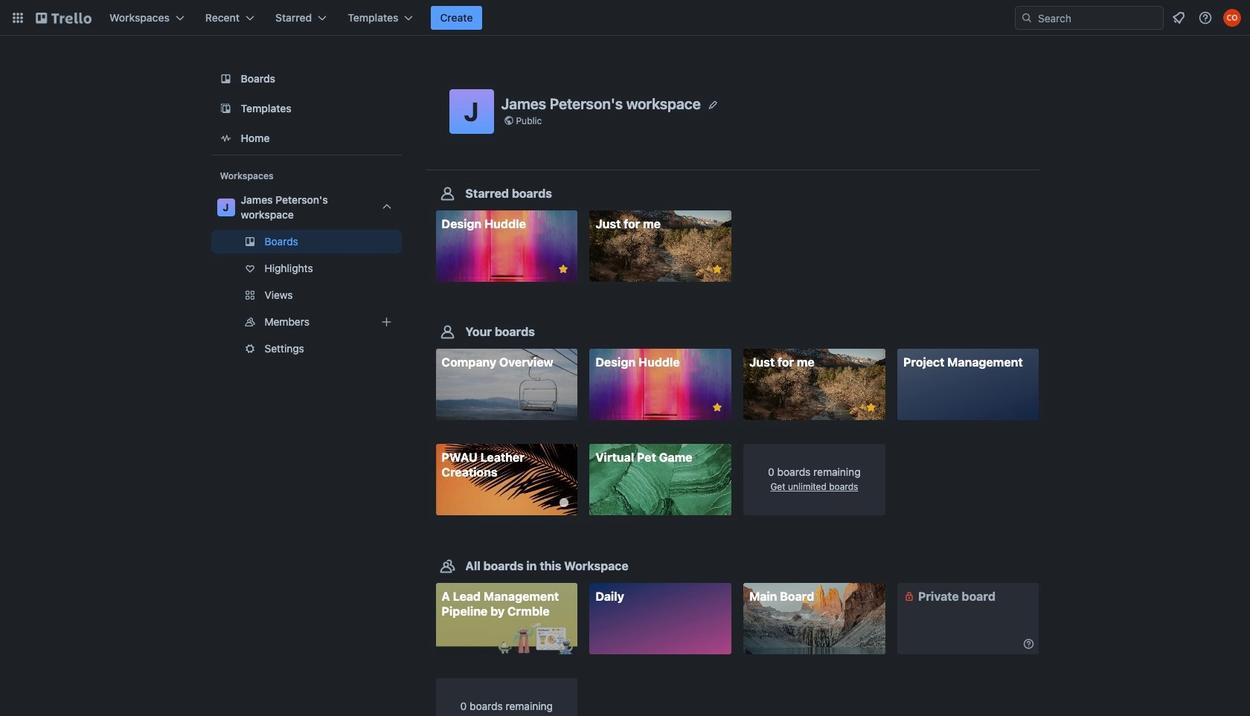 Task type: describe. For each thing, give the bounding box(es) containing it.
Search field
[[1033, 7, 1163, 28]]

0 vertical spatial click to unstar this board. it will be removed from your starred list. image
[[557, 263, 570, 276]]

sm image
[[1022, 637, 1036, 652]]

0 notifications image
[[1170, 9, 1188, 27]]

1 click to unstar this board. it will be removed from your starred list. image from the top
[[711, 263, 724, 276]]



Task type: vqa. For each thing, say whether or not it's contained in the screenshot.
"There is new activity on this board." image
yes



Task type: locate. For each thing, give the bounding box(es) containing it.
template board image
[[217, 100, 235, 118]]

1 horizontal spatial click to unstar this board. it will be removed from your starred list. image
[[865, 401, 878, 415]]

sm image
[[902, 589, 917, 604]]

0 horizontal spatial click to unstar this board. it will be removed from your starred list. image
[[557, 263, 570, 276]]

add image
[[378, 313, 396, 331]]

board image
[[217, 70, 235, 88]]

christina overa (christinaovera) image
[[1224, 9, 1242, 27]]

2 click to unstar this board. it will be removed from your starred list. image from the top
[[711, 401, 724, 415]]

click to unstar this board. it will be removed from your starred list. image
[[711, 263, 724, 276], [711, 401, 724, 415]]

there is new activity on this board. image
[[560, 499, 569, 508]]

primary element
[[0, 0, 1251, 36]]

back to home image
[[36, 6, 92, 30]]

search image
[[1021, 12, 1033, 24]]

0 vertical spatial click to unstar this board. it will be removed from your starred list. image
[[711, 263, 724, 276]]

open information menu image
[[1198, 10, 1213, 25]]

click to unstar this board. it will be removed from your starred list. image
[[557, 263, 570, 276], [865, 401, 878, 415]]

home image
[[217, 130, 235, 147]]

1 vertical spatial click to unstar this board. it will be removed from your starred list. image
[[711, 401, 724, 415]]

1 vertical spatial click to unstar this board. it will be removed from your starred list. image
[[865, 401, 878, 415]]



